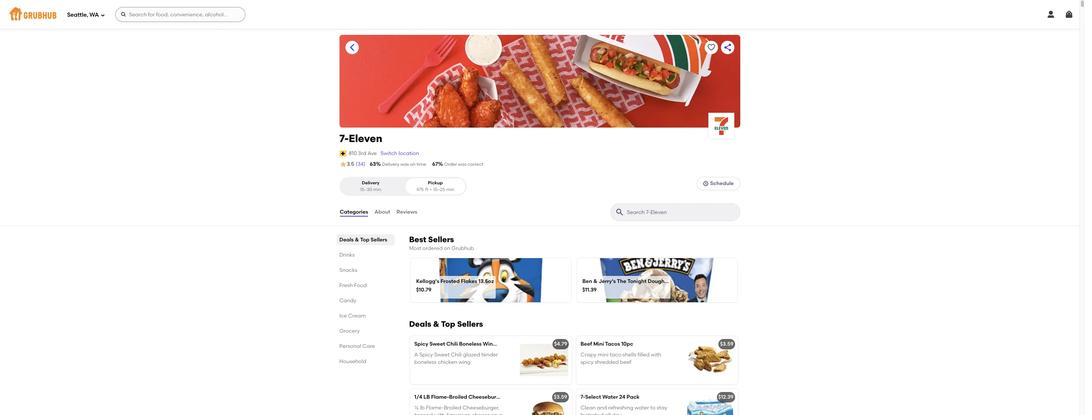 Task type: describe. For each thing, give the bounding box(es) containing it.
0 vertical spatial spicy
[[415, 341, 429, 348]]

day.
[[612, 413, 623, 416]]

chicken
[[438, 359, 458, 366]]

Search for food, convenience, alcohol... search field
[[115, 7, 245, 22]]

water
[[635, 405, 650, 411]]

share icon image
[[724, 43, 733, 52]]

all
[[605, 413, 611, 416]]

ave
[[368, 150, 377, 157]]

dough...
[[648, 278, 669, 285]]

tonight
[[628, 278, 647, 285]]

snacks
[[340, 267, 358, 274]]

10pc
[[622, 341, 634, 348]]

crispy
[[581, 352, 597, 358]]

about button
[[374, 199, 391, 226]]

save this restaurant button
[[705, 41, 718, 54]]

topped
[[415, 413, 433, 416]]

crispy mini taco shells filled with spicy shredded beef.
[[581, 352, 662, 366]]

shells
[[623, 352, 637, 358]]

2 horizontal spatial sellers
[[458, 320, 483, 329]]

grocery tab
[[340, 328, 392, 335]]

on inside best sellers most ordered on grubhub
[[444, 245, 451, 252]]

7-eleven
[[340, 132, 383, 145]]

0 vertical spatial sweet
[[430, 341, 445, 348]]

delivery for 15–30
[[362, 181, 380, 186]]

wing
[[459, 359, 471, 366]]

food
[[354, 283, 367, 289]]

about
[[375, 209, 391, 215]]

reviews
[[397, 209, 418, 215]]

clean
[[581, 405, 596, 411]]

household tab
[[340, 358, 392, 366]]

count
[[505, 341, 519, 348]]

810 3rd ave button
[[349, 150, 378, 158]]

ben & jerry's the tonight dough... $11.39
[[583, 278, 669, 294]]

810
[[349, 150, 357, 157]]

15–25
[[433, 187, 445, 192]]

1 horizontal spatial top
[[441, 320, 456, 329]]

475
[[417, 187, 424, 192]]

ordered
[[423, 245, 443, 252]]

was for 63
[[401, 162, 409, 167]]

top inside tab
[[360, 237, 370, 243]]

eleven
[[349, 132, 383, 145]]

delivery 15–30 min
[[360, 181, 382, 192]]

delivery was on time
[[383, 162, 427, 167]]

15–30
[[360, 187, 372, 192]]

jerry's
[[599, 278, 616, 285]]

schedule button
[[697, 177, 741, 191]]

the
[[617, 278, 627, 285]]

caret left icon image
[[348, 43, 357, 52]]

pack
[[627, 395, 640, 401]]

7-eleven logo image
[[709, 113, 735, 139]]

13.5oz
[[479, 278, 494, 285]]

option group containing delivery 15–30 min
[[340, 177, 467, 196]]

wings
[[483, 341, 499, 348]]

1 horizontal spatial svg image
[[121, 12, 126, 17]]

min inside pickup 475 ft • 15–25 min
[[446, 187, 455, 192]]

1/4 lb flame-broiled cheeseburger image
[[516, 390, 572, 416]]

810 3rd ave
[[349, 150, 377, 157]]

beef.
[[620, 359, 633, 366]]

lb
[[424, 395, 430, 401]]

stay
[[657, 405, 668, 411]]

fresh
[[340, 283, 353, 289]]

pickup
[[428, 181, 443, 186]]

hydrated
[[581, 413, 604, 416]]

3.5
[[347, 161, 354, 168]]

7- for select
[[581, 395, 586, 401]]

$3.59 for crispy mini taco shells filled with spicy shredded beef.
[[721, 341, 734, 348]]

7-select water 24 pack
[[581, 395, 640, 401]]

3rd
[[358, 150, 367, 157]]

tender
[[482, 352, 498, 358]]

switch
[[381, 150, 398, 157]]

beef mini tacos 10pc image
[[683, 337, 738, 385]]

svg image inside schedule button
[[703, 181, 709, 187]]

spicy
[[581, 359, 594, 366]]

chili inside a spicy sweet chili glazed tender boneless chicken wing
[[451, 352, 462, 358]]

ft
[[426, 187, 429, 192]]

7-select water 24 pack image
[[683, 390, 738, 416]]

beef mini tacos 10pc
[[581, 341, 634, 348]]

cheese
[[472, 413, 490, 416]]

0 horizontal spatial on
[[410, 162, 416, 167]]

candy
[[340, 298, 357, 304]]

•
[[430, 187, 432, 192]]

ice
[[340, 313, 347, 319]]

grubhub
[[452, 245, 474, 252]]

clean and refreshing water to stay hydrated all day.
[[581, 405, 668, 416]]

water
[[603, 395, 618, 401]]

deals & top sellers inside tab
[[340, 237, 388, 243]]

wa
[[90, 11, 99, 18]]

save this restaurant image
[[707, 43, 716, 52]]

was for 67
[[458, 162, 467, 167]]

star icon image
[[340, 161, 347, 168]]

switch location button
[[380, 150, 420, 158]]



Task type: vqa. For each thing, say whether or not it's contained in the screenshot.
2nd Gold from the bottom of the page
no



Task type: locate. For each thing, give the bounding box(es) containing it.
67
[[433, 161, 438, 167]]

sweet inside a spicy sweet chili glazed tender boneless chicken wing
[[434, 352, 450, 358]]

sellers up boneless
[[458, 320, 483, 329]]

kellogg's
[[416, 278, 440, 285]]

categories
[[340, 209, 368, 215]]

& up drinks tab
[[355, 237, 359, 243]]

flame- for lb
[[431, 395, 449, 401]]

broiled for cheeseburger
[[449, 395, 467, 401]]

chili up a spicy sweet chili glazed tender boneless chicken wing
[[447, 341, 458, 348]]

1 horizontal spatial svg image
[[1047, 10, 1056, 19]]

1 vertical spatial deals & top sellers
[[409, 320, 483, 329]]

option group
[[340, 177, 467, 196]]

fresh food
[[340, 283, 367, 289]]

1 horizontal spatial deals
[[409, 320, 432, 329]]

drinks
[[340, 252, 355, 258]]

0 vertical spatial with
[[651, 352, 662, 358]]

0 vertical spatial delivery
[[383, 162, 400, 167]]

1 vertical spatial flame-
[[426, 405, 444, 411]]

seattle, wa
[[67, 11, 99, 18]]

delivery up 15–30
[[362, 181, 380, 186]]

24
[[620, 395, 626, 401]]

personal
[[340, 344, 361, 350]]

1 horizontal spatial delivery
[[383, 162, 400, 167]]

flame- for lb
[[426, 405, 444, 411]]

min
[[374, 187, 382, 192], [446, 187, 455, 192]]

boneless
[[459, 341, 482, 348]]

0 horizontal spatial 7-
[[340, 132, 349, 145]]

deals up a
[[409, 320, 432, 329]]

1 vertical spatial deals
[[409, 320, 432, 329]]

deals & top sellers up drinks tab
[[340, 237, 388, 243]]

best sellers most ordered on grubhub
[[409, 235, 474, 252]]

& up spicy sweet chili boneless wings 8 count
[[433, 320, 440, 329]]

most
[[409, 245, 422, 252]]

spicy up a
[[415, 341, 429, 348]]

1 vertical spatial broiled
[[444, 405, 462, 411]]

1/4
[[415, 395, 423, 401]]

sweet
[[430, 341, 445, 348], [434, 352, 450, 358]]

0 horizontal spatial with
[[434, 413, 445, 416]]

1 horizontal spatial 7-
[[581, 395, 586, 401]]

delivery for was
[[383, 162, 400, 167]]

on left time on the top left of the page
[[410, 162, 416, 167]]

$10.79
[[416, 287, 432, 294]]

candy tab
[[340, 297, 392, 305]]

broiled up ¼ lb flame-broiled cheeseburger, topped with american cheese on
[[449, 395, 467, 401]]

kellogg's frosted flakes 13.5oz $10.79
[[416, 278, 494, 294]]

deals & top sellers tab
[[340, 236, 392, 244]]

0 horizontal spatial min
[[374, 187, 382, 192]]

0 vertical spatial deals & top sellers
[[340, 237, 388, 243]]

american
[[446, 413, 471, 416]]

on right cheese
[[492, 413, 498, 416]]

2 vertical spatial on
[[492, 413, 498, 416]]

7- up clean
[[581, 395, 586, 401]]

63
[[370, 161, 376, 167]]

2 min from the left
[[446, 187, 455, 192]]

$12.39
[[719, 395, 734, 401]]

1 horizontal spatial was
[[458, 162, 467, 167]]

snacks tab
[[340, 267, 392, 274]]

0 horizontal spatial deals
[[340, 237, 354, 243]]

1 horizontal spatial sellers
[[428, 235, 454, 244]]

reviews button
[[396, 199, 418, 226]]

was right order
[[458, 162, 467, 167]]

cream
[[348, 313, 366, 319]]

0 horizontal spatial deals & top sellers
[[340, 237, 388, 243]]

flakes
[[461, 278, 478, 285]]

with inside ¼ lb flame-broiled cheeseburger, topped with american cheese on
[[434, 413, 445, 416]]

0 vertical spatial deals
[[340, 237, 354, 243]]

1 vertical spatial $3.59
[[554, 395, 568, 401]]

select
[[586, 395, 602, 401]]

0 vertical spatial broiled
[[449, 395, 467, 401]]

broiled for cheeseburger,
[[444, 405, 462, 411]]

sellers inside best sellers most ordered on grubhub
[[428, 235, 454, 244]]

0 horizontal spatial $3.59
[[554, 395, 568, 401]]

best
[[409, 235, 427, 244]]

1 vertical spatial spicy
[[420, 352, 433, 358]]

ice cream
[[340, 313, 366, 319]]

deals inside tab
[[340, 237, 354, 243]]

household
[[340, 359, 367, 365]]

1 horizontal spatial with
[[651, 352, 662, 358]]

¼
[[415, 405, 419, 411]]

flame- inside ¼ lb flame-broiled cheeseburger, topped with american cheese on
[[426, 405, 444, 411]]

shredded
[[595, 359, 619, 366]]

0 horizontal spatial top
[[360, 237, 370, 243]]

svg image
[[121, 12, 126, 17], [100, 13, 105, 17]]

drinks tab
[[340, 251, 392, 259]]

1 vertical spatial top
[[441, 320, 456, 329]]

mini
[[598, 352, 609, 358]]

ice cream tab
[[340, 312, 392, 320]]

spicy up boneless
[[420, 352, 433, 358]]

8
[[500, 341, 504, 348]]

7- for eleven
[[340, 132, 349, 145]]

grocery
[[340, 328, 360, 335]]

time
[[417, 162, 427, 167]]

min right 15–30
[[374, 187, 382, 192]]

deals & top sellers up spicy sweet chili boneless wings 8 count
[[409, 320, 483, 329]]

schedule
[[711, 181, 734, 187]]

top up spicy sweet chili boneless wings 8 count
[[441, 320, 456, 329]]

was down the "location" at the left of page
[[401, 162, 409, 167]]

1 was from the left
[[401, 162, 409, 167]]

order
[[445, 162, 457, 167]]

delivery
[[383, 162, 400, 167], [362, 181, 380, 186]]

pickup 475 ft • 15–25 min
[[417, 181, 455, 192]]

on
[[410, 162, 416, 167], [444, 245, 451, 252], [492, 413, 498, 416]]

1 horizontal spatial on
[[444, 245, 451, 252]]

and
[[597, 405, 607, 411]]

with
[[651, 352, 662, 358], [434, 413, 445, 416]]

sellers up ordered
[[428, 235, 454, 244]]

correct
[[468, 162, 484, 167]]

order was correct
[[445, 162, 484, 167]]

deals up drinks
[[340, 237, 354, 243]]

taco
[[610, 352, 622, 358]]

boneless
[[415, 359, 437, 366]]

1 vertical spatial chili
[[451, 352, 462, 358]]

0 horizontal spatial delivery
[[362, 181, 380, 186]]

refreshing
[[609, 405, 634, 411]]

care
[[363, 344, 375, 350]]

1 vertical spatial delivery
[[362, 181, 380, 186]]

7- up subscription pass icon
[[340, 132, 349, 145]]

personal care tab
[[340, 343, 392, 351]]

2 horizontal spatial on
[[492, 413, 498, 416]]

lb
[[420, 405, 425, 411]]

Search 7-Eleven search field
[[627, 209, 738, 216]]

0 vertical spatial $3.59
[[721, 341, 734, 348]]

spicy sweet chili boneless wings 8 count image
[[516, 337, 572, 385]]

1 vertical spatial with
[[434, 413, 445, 416]]

(34)
[[356, 161, 366, 167]]

spicy sweet chili boneless wings 8 count
[[415, 341, 519, 348]]

1 vertical spatial &
[[594, 278, 598, 285]]

glazed
[[464, 352, 480, 358]]

with right topped at left bottom
[[434, 413, 445, 416]]

2 was from the left
[[458, 162, 467, 167]]

spicy inside a spicy sweet chili glazed tender boneless chicken wing
[[420, 352, 433, 358]]

0 vertical spatial &
[[355, 237, 359, 243]]

location
[[399, 150, 419, 157]]

delivery down switch
[[383, 162, 400, 167]]

delivery inside delivery 15–30 min
[[362, 181, 380, 186]]

$3.59 for ¼ lb flame-broiled cheeseburger, topped with american cheese on 
[[554, 395, 568, 401]]

beef
[[581, 341, 593, 348]]

sellers up drinks tab
[[371, 237, 388, 243]]

svg image
[[1047, 10, 1056, 19], [1065, 10, 1074, 19], [703, 181, 709, 187]]

2 horizontal spatial &
[[594, 278, 598, 285]]

fresh food tab
[[340, 282, 392, 290]]

categories button
[[340, 199, 369, 226]]

$4.79
[[555, 341, 568, 348]]

min right "15–25"
[[446, 187, 455, 192]]

subscription pass image
[[340, 151, 347, 157]]

mini
[[594, 341, 604, 348]]

min inside delivery 15–30 min
[[374, 187, 382, 192]]

sellers inside tab
[[371, 237, 388, 243]]

chili up wing
[[451, 352, 462, 358]]

0 horizontal spatial svg image
[[100, 13, 105, 17]]

tacos
[[606, 341, 621, 348]]

on right ordered
[[444, 245, 451, 252]]

& inside 'ben & jerry's the tonight dough... $11.39'
[[594, 278, 598, 285]]

0 horizontal spatial svg image
[[703, 181, 709, 187]]

deals & top sellers
[[340, 237, 388, 243], [409, 320, 483, 329]]

main navigation navigation
[[0, 0, 1080, 29]]

0 vertical spatial top
[[360, 237, 370, 243]]

0 vertical spatial chili
[[447, 341, 458, 348]]

$11.39
[[583, 287, 597, 294]]

0 horizontal spatial was
[[401, 162, 409, 167]]

1 horizontal spatial min
[[446, 187, 455, 192]]

filled
[[638, 352, 650, 358]]

top up drinks tab
[[360, 237, 370, 243]]

& right ben
[[594, 278, 598, 285]]

0 vertical spatial on
[[410, 162, 416, 167]]

2 vertical spatial &
[[433, 320, 440, 329]]

on inside ¼ lb flame-broiled cheeseburger, topped with american cheese on
[[492, 413, 498, 416]]

1 horizontal spatial $3.59
[[721, 341, 734, 348]]

1 vertical spatial 7-
[[581, 395, 586, 401]]

2 horizontal spatial svg image
[[1065, 10, 1074, 19]]

1 horizontal spatial &
[[433, 320, 440, 329]]

with right filled
[[651, 352, 662, 358]]

chili
[[447, 341, 458, 348], [451, 352, 462, 358]]

was
[[401, 162, 409, 167], [458, 162, 467, 167]]

1 vertical spatial sweet
[[434, 352, 450, 358]]

0 vertical spatial flame-
[[431, 395, 449, 401]]

1/4 lb flame-broiled cheeseburger
[[415, 395, 505, 401]]

seattle,
[[67, 11, 88, 18]]

broiled inside ¼ lb flame-broiled cheeseburger, topped with american cheese on
[[444, 405, 462, 411]]

a
[[415, 352, 418, 358]]

magnifying glass icon image
[[616, 208, 624, 217]]

0 horizontal spatial &
[[355, 237, 359, 243]]

with inside crispy mini taco shells filled with spicy shredded beef.
[[651, 352, 662, 358]]

1 vertical spatial on
[[444, 245, 451, 252]]

& inside tab
[[355, 237, 359, 243]]

to
[[651, 405, 656, 411]]

broiled up american
[[444, 405, 462, 411]]

0 vertical spatial 7-
[[340, 132, 349, 145]]

1 horizontal spatial deals & top sellers
[[409, 320, 483, 329]]

1 min from the left
[[374, 187, 382, 192]]

0 horizontal spatial sellers
[[371, 237, 388, 243]]



